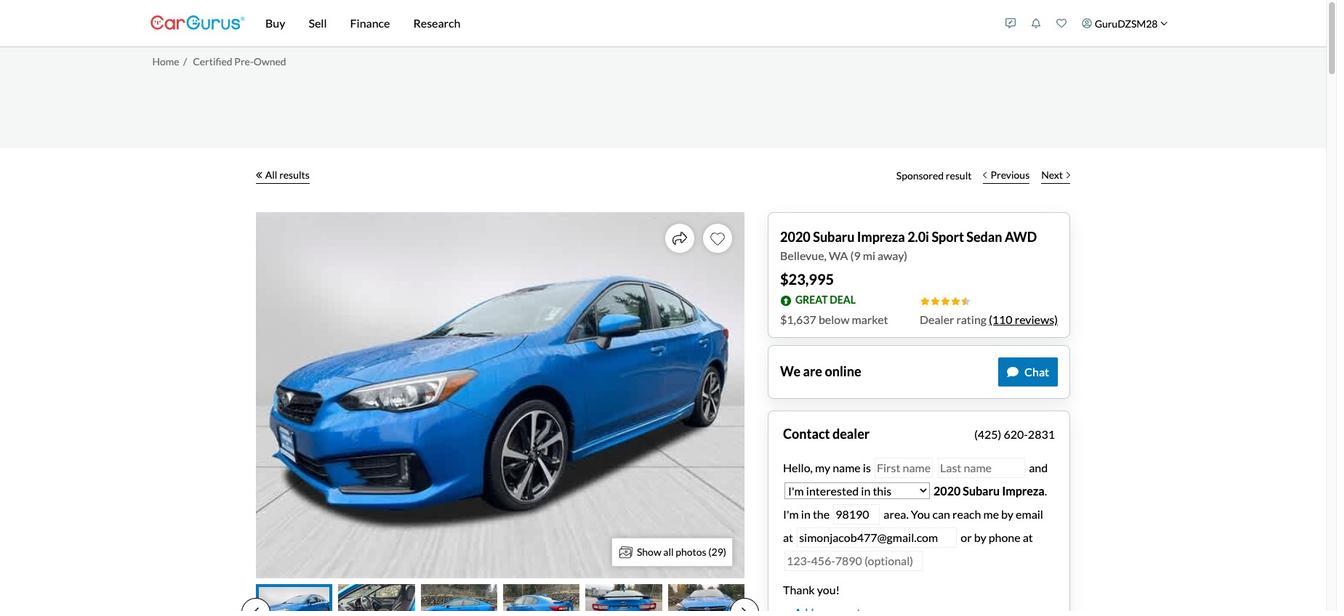 Task type: describe. For each thing, give the bounding box(es) containing it.
we
[[781, 364, 801, 380]]

subaru for 2020 subaru impreza 2.0i sport sedan awd bellevue, wa (9 mi away)
[[814, 229, 855, 245]]

gurudzsm28 button
[[1075, 3, 1176, 44]]

research
[[414, 16, 461, 30]]

view vehicle photo 2 image
[[339, 585, 415, 612]]

home link
[[152, 55, 179, 67]]

2020 for 2020 subaru impreza 2.0i sport sedan awd bellevue, wa (9 mi away)
[[781, 229, 811, 245]]

next link
[[1036, 160, 1077, 192]]

chat button
[[999, 358, 1059, 387]]

previous
[[991, 169, 1030, 181]]

and
[[1027, 461, 1048, 475]]

finance
[[350, 16, 390, 30]]

sell button
[[297, 0, 339, 47]]

you
[[912, 507, 931, 521]]

all results
[[265, 169, 310, 181]]

chevron down image
[[1161, 19, 1169, 27]]

open notifications image
[[1032, 18, 1042, 28]]

you!
[[818, 583, 840, 597]]

chat
[[1025, 365, 1050, 379]]

sponsored
[[897, 170, 944, 182]]

photos
[[676, 546, 707, 559]]

$1,637
[[781, 312, 817, 326]]

awd
[[1005, 229, 1038, 245]]

are
[[804, 364, 823, 380]]

pre-
[[235, 55, 254, 67]]

mi
[[863, 248, 876, 262]]

Last name field
[[939, 458, 1026, 479]]

results
[[279, 169, 310, 181]]

or by phone at
[[961, 531, 1034, 545]]

certified
[[193, 55, 233, 67]]

$23,995
[[781, 270, 835, 288]]

menu bar containing buy
[[245, 0, 999, 47]]

view vehicle photo 1 image
[[256, 585, 333, 612]]

show
[[637, 546, 662, 559]]

great
[[796, 294, 828, 306]]

or
[[961, 531, 972, 545]]

phone
[[989, 531, 1021, 545]]

2020 subaru impreza
[[934, 484, 1045, 498]]

below
[[819, 312, 850, 326]]

sell
[[309, 16, 327, 30]]

(9
[[851, 248, 861, 262]]

gurudzsm28 menu
[[999, 3, 1176, 44]]

show all photos (29) link
[[612, 538, 733, 567]]

(425)
[[975, 427, 1002, 441]]

dealer
[[920, 312, 955, 326]]

Zip code field
[[834, 505, 881, 525]]

buy
[[266, 16, 286, 30]]

area. you can reach me by email at
[[784, 507, 1044, 545]]

620-
[[1004, 427, 1029, 441]]

online
[[825, 364, 862, 380]]

(29)
[[709, 546, 727, 559]]

market
[[852, 312, 889, 326]]

wa
[[829, 248, 849, 262]]

2020 subaru impreza 2.0i sport sedan awd bellevue, wa (9 mi away)
[[781, 229, 1038, 262]]

First name field
[[875, 458, 933, 479]]

add a car review image
[[1006, 18, 1017, 28]]

contact dealer
[[784, 426, 870, 442]]

impreza for 2020 subaru impreza
[[1003, 484, 1045, 498]]

great deal
[[796, 294, 856, 306]]

/
[[183, 55, 187, 67]]

research button
[[402, 0, 472, 47]]

(110
[[989, 312, 1013, 326]]

view vehicle photo 5 image
[[586, 585, 663, 612]]

comment image
[[1008, 366, 1019, 378]]

view vehicle photo 3 image
[[421, 585, 498, 612]]

all results link
[[256, 160, 310, 192]]

previous link
[[978, 160, 1036, 192]]

hello,
[[784, 461, 813, 475]]

$1,637 below market
[[781, 312, 889, 326]]

prev page image
[[253, 608, 259, 612]]

subaru for 2020 subaru impreza
[[964, 484, 1000, 498]]

.
[[1045, 484, 1048, 498]]

email
[[1016, 507, 1044, 521]]



Task type: vqa. For each thing, say whether or not it's contained in the screenshot.
xc60 for 2021 Volvo XC60 Reviews, Pricing & Specs
no



Task type: locate. For each thing, give the bounding box(es) containing it.
in
[[802, 507, 811, 521]]

contact
[[784, 426, 830, 442]]

1 at from the left
[[784, 531, 794, 545]]

sponsored result
[[897, 170, 972, 182]]

2020
[[781, 229, 811, 245], [934, 484, 961, 498]]

subaru down last name field
[[964, 484, 1000, 498]]

me
[[984, 507, 1000, 521]]

subaru inside 2020 subaru impreza 2.0i sport sedan awd bellevue, wa (9 mi away)
[[814, 229, 855, 245]]

show all photos (29)
[[637, 546, 727, 559]]

deal
[[830, 294, 856, 306]]

view vehicle photo 4 image
[[503, 585, 580, 612]]

0 horizontal spatial at
[[784, 531, 794, 545]]

gurudzsm28 menu item
[[1075, 3, 1176, 44]]

1 horizontal spatial impreza
[[1003, 484, 1045, 498]]

next
[[1042, 169, 1064, 181]]

we are online
[[781, 364, 862, 380]]

by right or at right bottom
[[975, 531, 987, 545]]

finance button
[[339, 0, 402, 47]]

vehicle full photo image
[[256, 212, 745, 579]]

2 at from the left
[[1023, 531, 1034, 545]]

2020 up can
[[934, 484, 961, 498]]

impreza up away)
[[858, 229, 906, 245]]

is
[[863, 461, 872, 475]]

all
[[265, 169, 278, 181]]

can
[[933, 507, 951, 521]]

0 vertical spatial impreza
[[858, 229, 906, 245]]

subaru
[[814, 229, 855, 245], [964, 484, 1000, 498]]

the
[[813, 507, 830, 521]]

Phone (optional) telephone field
[[785, 551, 923, 572]]

buy button
[[254, 0, 297, 47]]

away)
[[878, 248, 908, 262]]

dealer rating (110 reviews)
[[920, 312, 1059, 326]]

by
[[1002, 507, 1014, 521], [975, 531, 987, 545]]

reviews)
[[1015, 312, 1059, 326]]

i'm
[[784, 507, 799, 521]]

1 horizontal spatial by
[[1002, 507, 1014, 521]]

1 vertical spatial 2020
[[934, 484, 961, 498]]

2020 inside 2020 subaru impreza 2.0i sport sedan awd bellevue, wa (9 mi away)
[[781, 229, 811, 245]]

user icon image
[[1083, 18, 1093, 28]]

sedan
[[967, 229, 1003, 245]]

area.
[[884, 507, 909, 521]]

2831
[[1029, 427, 1056, 441]]

impreza for 2020 subaru impreza 2.0i sport sedan awd bellevue, wa (9 mi away)
[[858, 229, 906, 245]]

tab list
[[242, 585, 760, 612]]

reach
[[953, 507, 982, 521]]

home
[[152, 55, 179, 67]]

name
[[833, 461, 861, 475]]

at inside area. you can reach me by email at
[[784, 531, 794, 545]]

sport
[[932, 229, 965, 245]]

gurudzsm28
[[1095, 17, 1159, 29]]

2020 up bellevue,
[[781, 229, 811, 245]]

1 horizontal spatial at
[[1023, 531, 1034, 545]]

my
[[816, 461, 831, 475]]

chevron right image
[[1067, 171, 1071, 179]]

1 horizontal spatial 2020
[[934, 484, 961, 498]]

at down email at the right bottom of page
[[1023, 531, 1034, 545]]

0 vertical spatial 2020
[[781, 229, 811, 245]]

chevron left image
[[984, 171, 988, 179]]

(110 reviews) button
[[989, 311, 1059, 328]]

rating
[[957, 312, 987, 326]]

0 horizontal spatial impreza
[[858, 229, 906, 245]]

next page image
[[742, 608, 748, 612]]

at
[[784, 531, 794, 545], [1023, 531, 1034, 545]]

subaru up wa
[[814, 229, 855, 245]]

impreza inside 2020 subaru impreza 2.0i sport sedan awd bellevue, wa (9 mi away)
[[858, 229, 906, 245]]

result
[[946, 170, 972, 182]]

impreza up email at the right bottom of page
[[1003, 484, 1045, 498]]

saved cars image
[[1057, 18, 1067, 28]]

view vehicle photo 6 image
[[668, 585, 745, 612]]

cargurus logo homepage link link
[[151, 3, 245, 44]]

home / certified pre-owned
[[152, 55, 286, 67]]

chevron double left image
[[256, 171, 262, 179]]

cargurus logo homepage link image
[[151, 3, 245, 44]]

0 vertical spatial by
[[1002, 507, 1014, 521]]

bellevue,
[[781, 248, 827, 262]]

by inside area. you can reach me by email at
[[1002, 507, 1014, 521]]

0 horizontal spatial subaru
[[814, 229, 855, 245]]

0 horizontal spatial by
[[975, 531, 987, 545]]

thank you!
[[784, 583, 840, 597]]

dealer
[[833, 426, 870, 442]]

1 horizontal spatial subaru
[[964, 484, 1000, 498]]

Email address email field
[[798, 528, 958, 548]]

2020 for 2020 subaru impreza
[[934, 484, 961, 498]]

1 vertical spatial by
[[975, 531, 987, 545]]

thank
[[784, 583, 815, 597]]

hello, my name is
[[784, 461, 874, 475]]

all
[[664, 546, 674, 559]]

0 horizontal spatial 2020
[[781, 229, 811, 245]]

menu bar
[[245, 0, 999, 47]]

2.0i
[[908, 229, 930, 245]]

share image
[[673, 231, 688, 246]]

1 vertical spatial impreza
[[1003, 484, 1045, 498]]

(425) 620-2831
[[975, 427, 1056, 441]]

by right the me
[[1002, 507, 1014, 521]]

impreza
[[858, 229, 906, 245], [1003, 484, 1045, 498]]

0 vertical spatial subaru
[[814, 229, 855, 245]]

at down i'm
[[784, 531, 794, 545]]

certified pre-owned link
[[193, 55, 286, 67]]

1 vertical spatial subaru
[[964, 484, 1000, 498]]

owned
[[254, 55, 286, 67]]

. i'm in the
[[784, 484, 1048, 521]]



